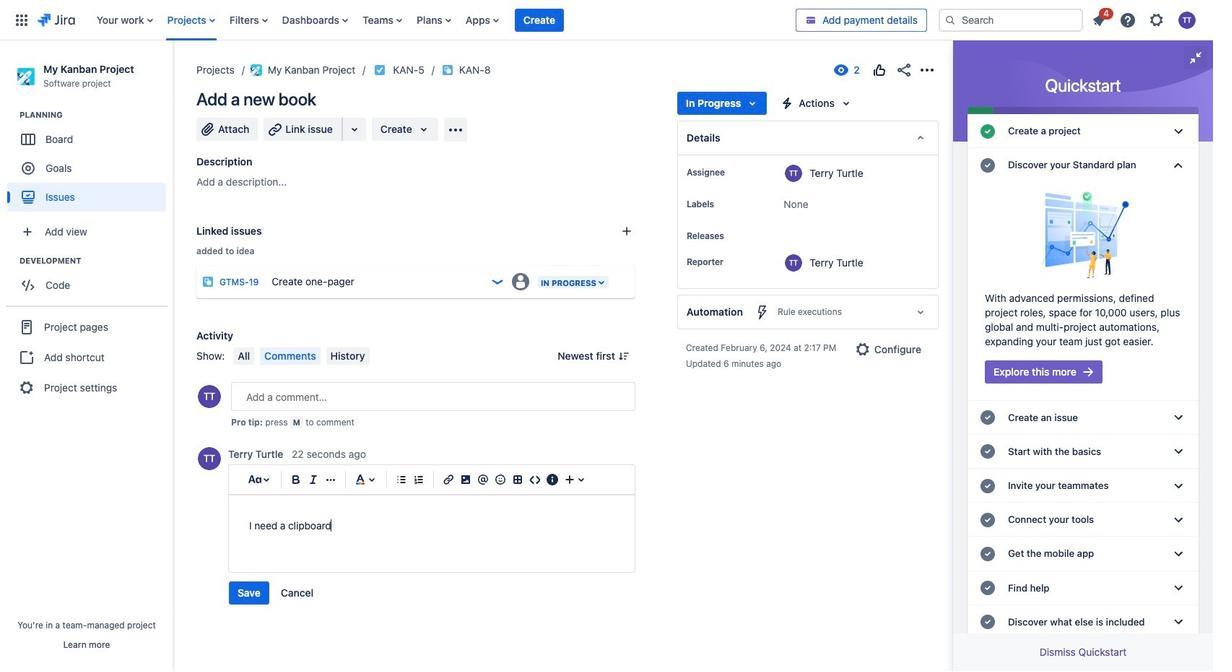Task type: locate. For each thing, give the bounding box(es) containing it.
1 horizontal spatial more information about terry turtle image
[[786, 165, 803, 182]]

0 vertical spatial heading
[[20, 109, 173, 121]]

0 vertical spatial chevron image
[[1170, 123, 1188, 140]]

banner
[[0, 0, 1214, 40]]

sidebar element
[[0, 40, 173, 671]]

your profile and settings image
[[1179, 11, 1197, 29]]

list up minimize image
[[1087, 5, 1205, 33]]

jira image
[[38, 11, 75, 29], [38, 11, 75, 29]]

sidebar navigation image
[[158, 58, 189, 87]]

numbered list ⌘⇧7 image
[[410, 471, 428, 488]]

heading
[[20, 109, 173, 121], [20, 255, 173, 267]]

progress bar
[[968, 107, 1199, 114]]

goal image
[[22, 162, 35, 175]]

chevron image
[[1170, 123, 1188, 140], [1170, 157, 1188, 174]]

2 heading from the top
[[20, 255, 173, 267]]

italic ⌘i image
[[305, 471, 322, 488]]

mention image
[[475, 471, 492, 488]]

None search field
[[939, 8, 1084, 31]]

checked image
[[980, 123, 997, 140]]

emoji image
[[492, 471, 509, 488]]

1 chevron image from the top
[[1170, 123, 1188, 140]]

table image
[[509, 471, 527, 488]]

link web pages and more image
[[346, 121, 363, 138]]

notifications image
[[1091, 11, 1108, 29]]

vote options: no one has voted for this issue yet. image
[[871, 61, 889, 79]]

1 horizontal spatial list
[[1087, 5, 1205, 33]]

1 vertical spatial chevron image
[[1170, 157, 1188, 174]]

Search field
[[939, 8, 1084, 31]]

1 vertical spatial heading
[[20, 255, 173, 267]]

reporter pin to top. only you can see pinned fields. image
[[727, 256, 738, 268]]

task image
[[374, 64, 386, 76]]

help image
[[1120, 11, 1137, 29]]

list up subtask icon
[[89, 0, 796, 40]]

1 horizontal spatial list item
[[1087, 5, 1114, 31]]

menu bar
[[231, 348, 372, 365]]

list item
[[1087, 5, 1114, 31], [514, 8, 565, 32]]

list
[[89, 0, 796, 40], [1087, 5, 1205, 33]]

my kanban project image
[[251, 64, 262, 76]]

0 horizontal spatial list
[[89, 0, 796, 40]]

more information about terry turtle image
[[786, 254, 803, 272]]

1 heading from the top
[[20, 109, 173, 121]]

0 horizontal spatial more information about terry turtle image
[[198, 447, 221, 470]]

heading for development icon
[[20, 255, 173, 267]]

2 chevron image from the top
[[1170, 157, 1188, 174]]

group
[[7, 109, 173, 216], [7, 255, 173, 304], [6, 306, 168, 408], [229, 582, 322, 605]]

more information about terry turtle image
[[786, 165, 803, 182], [198, 447, 221, 470]]

0 horizontal spatial list item
[[514, 8, 565, 32]]



Task type: describe. For each thing, give the bounding box(es) containing it.
text styles image
[[246, 471, 264, 488]]

0 vertical spatial more information about terry turtle image
[[786, 165, 803, 182]]

settings image
[[1149, 11, 1166, 29]]

Comment - Main content area, start typing to enter text. text field
[[249, 517, 615, 535]]

copy link to issue image
[[488, 64, 500, 75]]

subtask image
[[442, 64, 454, 76]]

code snippet image
[[527, 471, 544, 488]]

add app image
[[447, 121, 464, 138]]

add image, video, or file image
[[457, 471, 475, 488]]

primary element
[[9, 0, 796, 40]]

development image
[[2, 252, 20, 270]]

list item inside primary "element"
[[514, 8, 565, 32]]

details element
[[678, 121, 939, 155]]

bold ⌘b image
[[288, 471, 305, 488]]

actions image
[[919, 61, 936, 79]]

link an issue image
[[621, 225, 633, 237]]

search image
[[945, 14, 957, 26]]

appswitcher icon image
[[13, 11, 30, 29]]

priority: low image
[[491, 275, 505, 289]]

issue type: sub-task image
[[202, 276, 214, 288]]

1 vertical spatial more information about terry turtle image
[[198, 447, 221, 470]]

chevron image for checked icon
[[1170, 157, 1188, 174]]

heading for planning image
[[20, 109, 173, 121]]

bullet list ⌘⇧8 image
[[393, 471, 410, 488]]

chevron image for checked image
[[1170, 123, 1188, 140]]

automation element
[[678, 295, 939, 329]]

info panel image
[[544, 471, 561, 488]]

minimize image
[[1188, 49, 1205, 66]]

planning image
[[2, 106, 20, 124]]

Add a comment… field
[[231, 382, 636, 411]]

more formatting image
[[322, 471, 340, 488]]

link image
[[440, 471, 457, 488]]

checked image
[[980, 157, 997, 174]]



Task type: vqa. For each thing, say whether or not it's contained in the screenshot.
checked icon
yes



